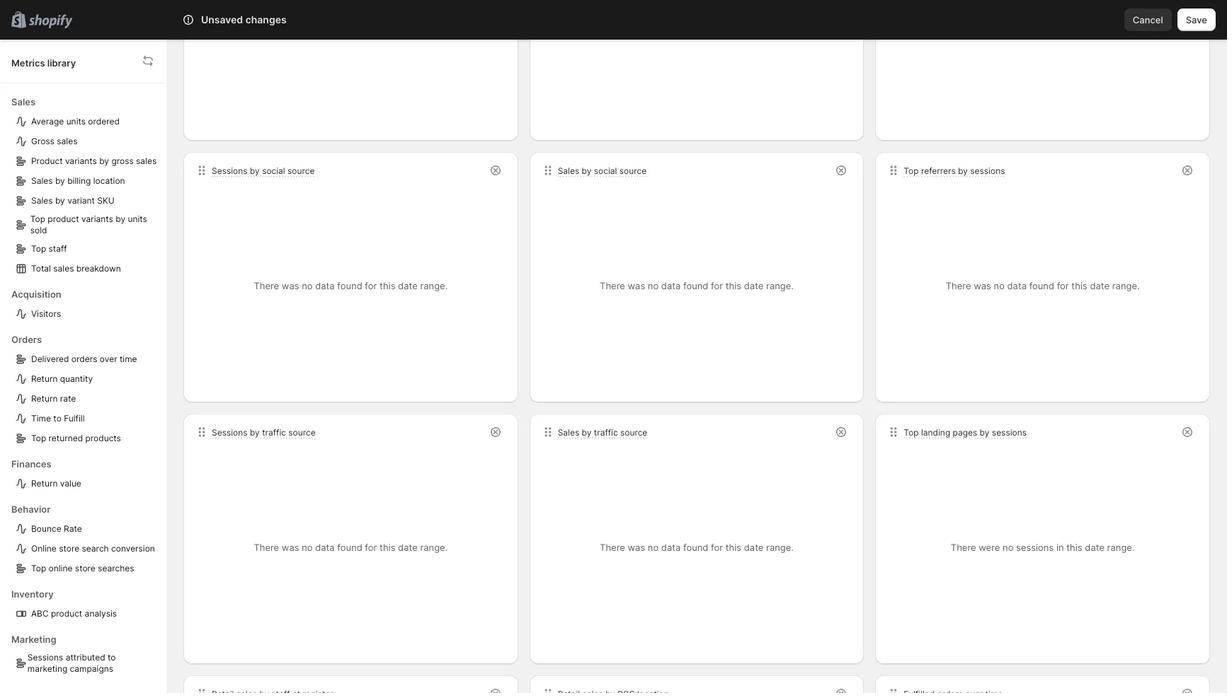 Task type: vqa. For each thing, say whether or not it's contained in the screenshot.
leftmost the units
yes



Task type: describe. For each thing, give the bounding box(es) containing it.
top for top online store searches
[[31, 564, 46, 574]]

ordered
[[88, 116, 120, 127]]

sold
[[30, 225, 47, 236]]

online
[[31, 544, 57, 554]]

product for abc
[[51, 609, 82, 620]]

abc
[[31, 609, 49, 620]]

finances
[[11, 459, 51, 470]]

orders menu
[[11, 324, 161, 449]]

sales menu
[[11, 86, 161, 279]]

staff
[[49, 244, 67, 254]]

return value
[[31, 479, 81, 489]]

save button
[[1177, 8, 1216, 31]]

units inside top product variants by units sold
[[128, 214, 147, 224]]

save
[[1186, 14, 1207, 25]]

visitors
[[31, 309, 61, 319]]

search
[[82, 544, 109, 554]]

sales by variant sku
[[31, 195, 114, 206]]

return rate
[[31, 394, 76, 404]]

product for top
[[48, 214, 79, 224]]

visitors button
[[11, 304, 161, 324]]

metrics library
[[11, 57, 76, 68]]

conversion
[[111, 544, 155, 554]]

top for top staff
[[31, 244, 46, 254]]

sales for sales by billing location
[[31, 176, 53, 186]]

to inside sessions attributed to marketing campaigns
[[108, 653, 116, 663]]

variants inside top product variants by units sold
[[81, 214, 113, 224]]

behavior
[[11, 504, 51, 515]]

sales for sales
[[11, 96, 36, 108]]

returned
[[49, 433, 83, 444]]

return for return quantity
[[31, 374, 58, 384]]

1 vertical spatial store
[[75, 564, 95, 574]]

sales by billing location button
[[11, 171, 161, 191]]

changes
[[245, 13, 287, 25]]

top product variants by units sold button
[[11, 211, 161, 239]]

time to fulfill
[[31, 414, 85, 424]]

metrics
[[11, 57, 45, 68]]

unsaved
[[201, 13, 243, 25]]

bounce rate button
[[11, 520, 161, 540]]

rate
[[60, 394, 76, 404]]

top online store searches
[[31, 564, 134, 574]]

gross sales
[[31, 136, 77, 147]]

sessions attributed to marketing campaigns button
[[11, 650, 161, 678]]

average
[[31, 116, 64, 127]]

campaigns
[[70, 664, 113, 675]]

total
[[31, 263, 51, 274]]

1 vertical spatial sales
[[136, 156, 157, 166]]

by left billing
[[55, 176, 65, 186]]

value
[[60, 479, 81, 489]]

online
[[49, 564, 73, 574]]

return value button
[[11, 474, 161, 494]]

top staff button
[[11, 239, 161, 259]]

inventory menu
[[11, 579, 161, 625]]

0 vertical spatial units
[[66, 116, 86, 127]]

by inside top product variants by units sold
[[116, 214, 125, 224]]

time
[[120, 354, 137, 365]]

average units ordered
[[31, 116, 120, 127]]

orders
[[71, 354, 97, 365]]

product variants by gross sales
[[31, 156, 157, 166]]

gross
[[31, 136, 54, 147]]

return for return rate
[[31, 394, 58, 404]]

delivered
[[31, 354, 69, 365]]

top returned products button
[[11, 429, 161, 449]]

cancel button
[[1124, 8, 1172, 31]]



Task type: locate. For each thing, give the bounding box(es) containing it.
acquisition
[[11, 289, 61, 300]]

to up campaigns
[[108, 653, 116, 663]]

time
[[31, 414, 51, 424]]

variants inside product variants by gross sales button
[[65, 156, 97, 166]]

behavior menu
[[11, 494, 161, 579]]

variant
[[67, 195, 95, 206]]

top down time at left
[[31, 433, 46, 444]]

sales by variant sku button
[[11, 191, 161, 211]]

marketing
[[27, 664, 67, 675]]

1 vertical spatial return
[[31, 394, 58, 404]]

gross sales button
[[11, 132, 161, 152]]

store down the online store search conversion button
[[75, 564, 95, 574]]

top
[[30, 214, 45, 224], [31, 244, 46, 254], [31, 433, 46, 444], [31, 564, 46, 574]]

by left gross
[[99, 156, 109, 166]]

units down sales by variant sku "button"
[[128, 214, 147, 224]]

marketing menu
[[11, 625, 161, 678]]

sales for sales by variant sku
[[31, 195, 53, 206]]

1 horizontal spatial to
[[108, 653, 116, 663]]

product right abc
[[51, 609, 82, 620]]

top online store searches button
[[11, 559, 161, 579]]

1 vertical spatial to
[[108, 653, 116, 663]]

1 vertical spatial units
[[128, 214, 147, 224]]

products
[[85, 433, 121, 444]]

top down online
[[31, 564, 46, 574]]

bounce
[[31, 524, 61, 535]]

units
[[66, 116, 86, 127], [128, 214, 147, 224]]

0 horizontal spatial units
[[66, 116, 86, 127]]

rate
[[64, 524, 82, 535]]

acquisition menu
[[11, 279, 161, 324]]

analysis
[[85, 609, 117, 620]]

orders
[[11, 334, 42, 346]]

0 vertical spatial store
[[59, 544, 79, 554]]

0 vertical spatial sales
[[11, 96, 36, 108]]

1 vertical spatial variants
[[81, 214, 113, 224]]

3 return from the top
[[31, 479, 58, 489]]

return quantity button
[[11, 370, 161, 389]]

top inside "orders" menu
[[31, 433, 46, 444]]

0 vertical spatial product
[[48, 214, 79, 224]]

return quantity
[[31, 374, 93, 384]]

sales
[[11, 96, 36, 108], [31, 176, 53, 186], [31, 195, 53, 206]]

store
[[59, 544, 79, 554], [75, 564, 95, 574]]

return for return value
[[31, 479, 58, 489]]

breakdown
[[76, 263, 121, 274]]

1 vertical spatial sales
[[31, 176, 53, 186]]

sales down average units ordered
[[57, 136, 77, 147]]

1 return from the top
[[31, 374, 58, 384]]

1 horizontal spatial units
[[128, 214, 147, 224]]

billing
[[67, 176, 91, 186]]

sales by billing location
[[31, 176, 125, 186]]

top product variants by units sold
[[30, 214, 147, 236]]

0 vertical spatial variants
[[65, 156, 97, 166]]

quantity
[[60, 374, 93, 384]]

sales down staff
[[53, 263, 74, 274]]

product variants by gross sales button
[[11, 152, 161, 171]]

gross
[[111, 156, 134, 166]]

0 vertical spatial to
[[53, 414, 61, 424]]

inventory
[[11, 589, 54, 600]]

by inside "button"
[[55, 195, 65, 206]]

top up sold
[[30, 214, 45, 224]]

abc product analysis button
[[11, 605, 161, 625]]

top inside top product variants by units sold
[[30, 214, 45, 224]]

sales down product
[[31, 176, 53, 186]]

variants up billing
[[65, 156, 97, 166]]

sessions attributed to marketing campaigns
[[27, 653, 116, 675]]

top for top product variants by units sold
[[30, 214, 45, 224]]

2 vertical spatial sales
[[31, 195, 53, 206]]

return rate button
[[11, 389, 161, 409]]

sales
[[57, 136, 77, 147], [136, 156, 157, 166], [53, 263, 74, 274]]

by
[[99, 156, 109, 166], [55, 176, 65, 186], [55, 195, 65, 206], [116, 214, 125, 224]]

variants down sku
[[81, 214, 113, 224]]

bounce rate
[[31, 524, 82, 535]]

sessions
[[27, 653, 63, 663]]

average units ordered button
[[11, 112, 161, 132]]

product
[[31, 156, 63, 166]]

sales inside button
[[31, 176, 53, 186]]

1 vertical spatial product
[[51, 609, 82, 620]]

delivered orders over time button
[[11, 350, 161, 370]]

cancel
[[1133, 14, 1163, 25]]

0 horizontal spatial to
[[53, 414, 61, 424]]

abc product analysis
[[31, 609, 117, 620]]

unsaved changes
[[201, 13, 287, 25]]

library
[[47, 57, 76, 68]]

0 vertical spatial sales
[[57, 136, 77, 147]]

by down sales by variant sku "button"
[[116, 214, 125, 224]]

store down the rate
[[59, 544, 79, 554]]

top returned products
[[31, 433, 121, 444]]

sales inside "button"
[[31, 195, 53, 206]]

to
[[53, 414, 61, 424], [108, 653, 116, 663]]

return inside button
[[31, 479, 58, 489]]

return down finances
[[31, 479, 58, 489]]

sku
[[97, 195, 114, 206]]

to right time at left
[[53, 414, 61, 424]]

delivered orders over time
[[31, 354, 137, 365]]

searches
[[98, 564, 134, 574]]

top down sold
[[31, 244, 46, 254]]

top inside behavior "menu"
[[31, 564, 46, 574]]

sales up sold
[[31, 195, 53, 206]]

over
[[100, 354, 117, 365]]

return up time at left
[[31, 394, 58, 404]]

online store search conversion button
[[11, 540, 161, 559]]

variants
[[65, 156, 97, 166], [81, 214, 113, 224]]

top for top returned products
[[31, 433, 46, 444]]

0 vertical spatial return
[[31, 374, 58, 384]]

total sales breakdown button
[[11, 259, 161, 279]]

product inside button
[[51, 609, 82, 620]]

finances menu
[[11, 449, 161, 494]]

sales up average in the left top of the page
[[11, 96, 36, 108]]

2 return from the top
[[31, 394, 58, 404]]

fulfill
[[64, 414, 85, 424]]

total sales breakdown
[[31, 263, 121, 274]]

time to fulfill button
[[11, 409, 161, 429]]

attributed
[[66, 653, 105, 663]]

product down sales by variant sku
[[48, 214, 79, 224]]

product inside top product variants by units sold
[[48, 214, 79, 224]]

sales right gross
[[136, 156, 157, 166]]

return
[[31, 374, 58, 384], [31, 394, 58, 404], [31, 479, 58, 489]]

marketing
[[11, 634, 56, 646]]

2 vertical spatial sales
[[53, 263, 74, 274]]

to inside time to fulfill button
[[53, 414, 61, 424]]

location
[[93, 176, 125, 186]]

sales for gross sales
[[57, 136, 77, 147]]

top staff
[[31, 244, 67, 254]]

by left variant
[[55, 195, 65, 206]]

sales for total sales breakdown
[[53, 263, 74, 274]]

online store search conversion
[[31, 544, 155, 554]]

2 vertical spatial return
[[31, 479, 58, 489]]

return down delivered at left bottom
[[31, 374, 58, 384]]

units up gross sales button
[[66, 116, 86, 127]]



